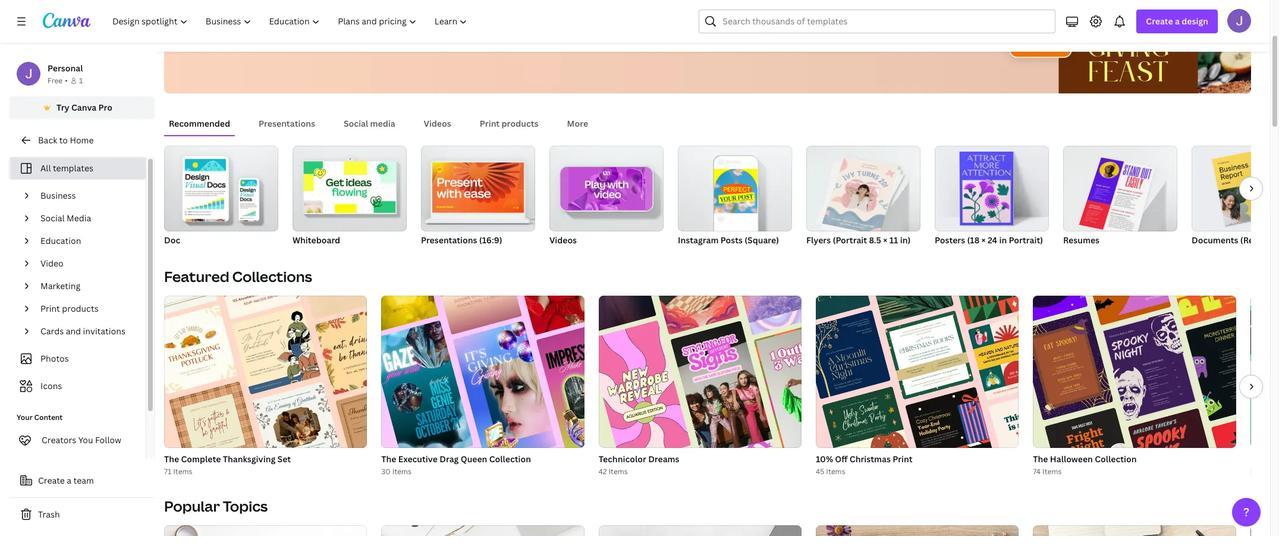 Task type: vqa. For each thing, say whether or not it's contained in the screenshot.
7
no



Task type: describe. For each thing, give the bounding box(es) containing it.
and for celebrate
[[235, 22, 250, 33]]

cards and invitations link
[[36, 320, 139, 343]]

× inside flyers (portrait 8.5 × 11 in) link
[[884, 234, 888, 246]]

more
[[567, 118, 589, 129]]

instagram
[[678, 234, 719, 246]]

the halloween collection 74 items
[[1034, 453, 1137, 477]]

social for social media
[[40, 212, 65, 224]]

presentations button
[[254, 112, 320, 135]]

document (responsive) image inside documents (responsi link
[[1213, 150, 1273, 226]]

marketing
[[40, 280, 80, 292]]

print for print products link
[[40, 303, 60, 314]]

doc link
[[164, 146, 278, 248]]

more button
[[563, 112, 593, 135]]

video
[[40, 258, 63, 269]]

to
[[59, 134, 68, 146]]

the halloween collection link
[[1034, 453, 1237, 466]]

posters (18 × 24 in portrait) link
[[935, 146, 1050, 248]]

jacob simon image
[[1228, 9, 1252, 33]]

back to home
[[38, 134, 94, 146]]

business
[[40, 190, 76, 201]]

back to home link
[[10, 129, 155, 152]]

trash
[[38, 509, 60, 520]]

social media
[[344, 118, 395, 129]]

content
[[34, 412, 63, 422]]

a for design
[[1176, 15, 1180, 27]]

presentations for presentations
[[259, 118, 315, 129]]

10% off christmas print 45 items
[[816, 453, 913, 477]]

doc
[[164, 234, 180, 246]]

top level navigation element
[[105, 10, 478, 33]]

featured collections
[[164, 267, 312, 286]]

posters (18 × 24 in portrait)
[[935, 234, 1044, 246]]

71
[[164, 466, 172, 477]]

30
[[382, 466, 391, 477]]

50
[[1251, 466, 1260, 477]]

team
[[73, 475, 94, 486]]

icons
[[40, 380, 62, 391]]

•
[[65, 76, 68, 86]]

free
[[48, 76, 63, 86]]

halloween
[[1051, 453, 1093, 465]]

popular topics
[[164, 496, 268, 516]]

try
[[57, 102, 69, 113]]

technicolor
[[599, 453, 647, 465]]

(responsi
[[1241, 234, 1280, 246]]

flyers
[[807, 234, 831, 246]]

create a team button
[[10, 469, 155, 493]]

documents
[[1192, 234, 1239, 246]]

print inside the 10% off christmas print 45 items
[[893, 453, 913, 465]]

create a team
[[38, 475, 94, 486]]

create a design
[[1147, 15, 1209, 27]]

(16:9)
[[479, 234, 503, 246]]

celebrate
[[193, 22, 233, 33]]

presentations (16:9)
[[421, 234, 503, 246]]

documents (responsi
[[1192, 234, 1280, 246]]

create a design button
[[1137, 10, 1218, 33]]

8.5
[[869, 234, 882, 246]]

off
[[835, 453, 848, 465]]

pro
[[98, 102, 112, 113]]

popular
[[164, 496, 220, 516]]

recommended
[[169, 118, 230, 129]]

print products for print products link
[[40, 303, 99, 314]]

items inside the technicolor dreams 42 items
[[609, 466, 628, 477]]

cards
[[40, 325, 64, 337]]

collections
[[232, 267, 312, 286]]

74
[[1034, 466, 1041, 477]]

presentation (16:9) image inside presentations (16:9) link
[[433, 162, 524, 213]]

technicolor dreams 42 items
[[599, 453, 680, 477]]

in
[[1000, 234, 1007, 246]]

drag
[[440, 453, 459, 465]]

10% off christmas print link
[[816, 453, 1019, 466]]

all templates
[[40, 162, 93, 174]]

videos inside 'link'
[[550, 234, 577, 246]]

Search search field
[[723, 10, 1049, 33]]

trash link
[[10, 503, 155, 527]]

personal
[[48, 62, 83, 74]]

products for print products link
[[62, 303, 99, 314]]

45
[[816, 466, 825, 477]]

media
[[67, 212, 91, 224]]

christmas
[[850, 453, 891, 465]]

executive
[[399, 453, 438, 465]]

canva
[[71, 102, 97, 113]]

1
[[79, 76, 83, 86]]

marketing link
[[36, 275, 139, 297]]

printab
[[1251, 453, 1280, 465]]

instagram posts (square)
[[678, 234, 779, 246]]

free •
[[48, 76, 68, 86]]

print products button
[[475, 112, 544, 135]]

create for create a design
[[1147, 15, 1174, 27]]

social media button
[[339, 112, 400, 135]]

× inside posters (18 × 24 in portrait) link
[[982, 234, 986, 246]]

instagram posts (square) link
[[678, 146, 792, 248]]



Task type: locate. For each thing, give the bounding box(es) containing it.
print inside the print products button
[[480, 118, 500, 129]]

1 horizontal spatial print
[[480, 118, 500, 129]]

0 vertical spatial create
[[1147, 15, 1174, 27]]

items down off
[[827, 466, 846, 477]]

presentations (16:9) link
[[421, 146, 535, 248]]

1 vertical spatial create
[[38, 475, 65, 486]]

10%
[[816, 453, 834, 465]]

technicolor dreams link
[[599, 453, 802, 466]]

whiteboard
[[293, 234, 340, 246]]

collection right 'halloween'
[[1095, 453, 1137, 465]]

print right christmas
[[893, 453, 913, 465]]

3 the from the left
[[1034, 453, 1049, 465]]

1 horizontal spatial products
[[502, 118, 539, 129]]

1 collection from the left
[[489, 453, 531, 465]]

the up the 30
[[382, 453, 397, 465]]

whiteboard link
[[293, 146, 407, 248]]

portfolio image
[[1034, 525, 1237, 536]]

2 items from the left
[[392, 466, 412, 477]]

flyer (portrait 8.5 × 11 in) image
[[807, 146, 921, 231], [822, 156, 899, 235]]

poster (18 × 24 in portrait) image up 24
[[935, 146, 1050, 231]]

education
[[40, 235, 81, 246]]

a for team
[[67, 475, 71, 486]]

(portrait
[[833, 234, 868, 246]]

1 horizontal spatial social
[[344, 118, 368, 129]]

products left more
[[502, 118, 539, 129]]

items down technicolor
[[609, 466, 628, 477]]

poster (18 × 24 in portrait) image inside posters (18 × 24 in portrait) link
[[960, 152, 1014, 225]]

cards and invitations
[[40, 325, 125, 337]]

create left team
[[38, 475, 65, 486]]

the executive drag queen collection 30 items
[[382, 453, 531, 477]]

small business image
[[164, 525, 367, 536]]

poster (18 × 24 in portrait) image up posters (18 × 24 in portrait)
[[960, 152, 1014, 225]]

resume image inside resumes link
[[1080, 158, 1156, 237]]

you
[[78, 434, 93, 446]]

print up cards
[[40, 303, 60, 314]]

products for the print products button
[[502, 118, 539, 129]]

products up cards and invitations
[[62, 303, 99, 314]]

1 horizontal spatial create
[[1147, 15, 1174, 27]]

complete
[[181, 453, 221, 465]]

documents (responsi link
[[1192, 146, 1280, 248]]

social left media
[[344, 118, 368, 129]]

celebrate and create
[[193, 22, 278, 33]]

0 horizontal spatial presentations
[[259, 118, 315, 129]]

photos link
[[17, 347, 139, 370]]

a inside create a team button
[[67, 475, 71, 486]]

the for the halloween collection
[[1034, 453, 1049, 465]]

dreams
[[649, 453, 680, 465]]

celebrate and create link
[[183, 16, 287, 40]]

a
[[1176, 15, 1180, 27], [67, 475, 71, 486]]

1 × from the left
[[884, 234, 888, 246]]

items down printab link
[[1262, 466, 1280, 477]]

social media link
[[36, 207, 139, 230]]

photos
[[40, 353, 69, 364]]

42
[[599, 466, 607, 477]]

1 horizontal spatial presentations
[[421, 234, 477, 246]]

0 horizontal spatial products
[[62, 303, 99, 314]]

flyers (portrait 8.5 × 11 in)
[[807, 234, 911, 246]]

1 vertical spatial videos
[[550, 234, 577, 246]]

social down business
[[40, 212, 65, 224]]

queen
[[461, 453, 488, 465]]

printab link
[[1251, 453, 1280, 466]]

items inside the executive drag queen collection 30 items
[[392, 466, 412, 477]]

and inside the cards and invitations link
[[66, 325, 81, 337]]

2 collection from the left
[[1095, 453, 1137, 465]]

1 vertical spatial a
[[67, 475, 71, 486]]

poster (18 × 24 in portrait) image
[[935, 146, 1050, 231], [960, 152, 1014, 225]]

create inside button
[[38, 475, 65, 486]]

items right the 30
[[392, 466, 412, 477]]

1 the from the left
[[164, 453, 179, 465]]

items inside the halloween collection 74 items
[[1043, 466, 1062, 477]]

items right 71 on the left of the page
[[173, 466, 193, 477]]

1 horizontal spatial and
[[235, 22, 250, 33]]

resume image
[[1064, 146, 1178, 231], [1080, 158, 1156, 237]]

the inside the complete thanksgiving set 71 items
[[164, 453, 179, 465]]

and right cards
[[66, 325, 81, 337]]

posters
[[935, 234, 966, 246]]

social
[[344, 118, 368, 129], [40, 212, 65, 224]]

1 horizontal spatial videos
[[550, 234, 577, 246]]

1 vertical spatial presentations
[[421, 234, 477, 246]]

topics
[[223, 496, 268, 516]]

the inside the executive drag queen collection 30 items
[[382, 453, 397, 465]]

items inside the 10% off christmas print 45 items
[[827, 466, 846, 477]]

the inside the halloween collection 74 items
[[1034, 453, 1049, 465]]

in)
[[901, 234, 911, 246]]

2 vertical spatial print
[[893, 453, 913, 465]]

and left create on the left top of page
[[235, 22, 250, 33]]

0 vertical spatial products
[[502, 118, 539, 129]]

social for social media
[[344, 118, 368, 129]]

the for the executive drag queen collection
[[382, 453, 397, 465]]

try canva pro button
[[10, 96, 155, 119]]

flyer (portrait 8.5 × 11 in) image inside flyers (portrait 8.5 × 11 in) link
[[822, 156, 899, 235]]

0 horizontal spatial the
[[164, 453, 179, 465]]

video image inside 'link'
[[568, 167, 646, 211]]

videos
[[424, 118, 451, 129], [550, 234, 577, 246]]

0 vertical spatial videos
[[424, 118, 451, 129]]

1 vertical spatial print products
[[40, 303, 99, 314]]

vintage image
[[816, 525, 1019, 536]]

items inside printab 50 items
[[1262, 466, 1280, 477]]

0 horizontal spatial and
[[66, 325, 81, 337]]

create
[[1147, 15, 1174, 27], [38, 475, 65, 486]]

× left "11"
[[884, 234, 888, 246]]

1 vertical spatial print
[[40, 303, 60, 314]]

document (responsive) image
[[1192, 146, 1280, 231], [1213, 150, 1273, 226]]

2 horizontal spatial print
[[893, 453, 913, 465]]

education link
[[36, 230, 139, 252]]

24
[[988, 234, 998, 246]]

0 vertical spatial print products
[[480, 118, 539, 129]]

design
[[1182, 15, 1209, 27]]

resumes
[[1064, 234, 1100, 246]]

templates
[[53, 162, 93, 174]]

posts
[[721, 234, 743, 246]]

recommended button
[[164, 112, 235, 135]]

2 the from the left
[[382, 453, 397, 465]]

0 horizontal spatial ×
[[884, 234, 888, 246]]

the for the complete thanksgiving set
[[164, 453, 179, 465]]

print right videos button
[[480, 118, 500, 129]]

social inside "button"
[[344, 118, 368, 129]]

6 items from the left
[[1262, 466, 1280, 477]]

print products link
[[36, 297, 139, 320]]

the up 71 on the left of the page
[[164, 453, 179, 465]]

create for create a team
[[38, 475, 65, 486]]

1 horizontal spatial collection
[[1095, 453, 1137, 465]]

0 vertical spatial and
[[235, 22, 250, 33]]

videos inside button
[[424, 118, 451, 129]]

0 horizontal spatial create
[[38, 475, 65, 486]]

all
[[40, 162, 51, 174]]

collection right queen
[[489, 453, 531, 465]]

the complete thanksgiving set 71 items
[[164, 453, 291, 477]]

3 items from the left
[[609, 466, 628, 477]]

your content
[[17, 412, 63, 422]]

try canva pro
[[57, 102, 112, 113]]

0 horizontal spatial print products
[[40, 303, 99, 314]]

create left design
[[1147, 15, 1174, 27]]

items inside the complete thanksgiving set 71 items
[[173, 466, 193, 477]]

presentations inside button
[[259, 118, 315, 129]]

0 vertical spatial a
[[1176, 15, 1180, 27]]

0 vertical spatial print
[[480, 118, 500, 129]]

aesthetic image
[[382, 525, 585, 536]]

0 horizontal spatial videos
[[424, 118, 451, 129]]

instagram post (square) image inside instagram posts (square) link
[[714, 169, 758, 213]]

create inside dropdown button
[[1147, 15, 1174, 27]]

space image
[[599, 525, 802, 536]]

flyers (portrait 8.5 × 11 in) link
[[807, 146, 921, 248]]

2 × from the left
[[982, 234, 986, 246]]

motivational image
[[1251, 525, 1280, 536]]

design your thanksgiving image
[[966, 0, 1252, 93]]

5 items from the left
[[1043, 466, 1062, 477]]

creators you follow
[[42, 434, 121, 446]]

1 horizontal spatial ×
[[982, 234, 986, 246]]

printab 50 items
[[1251, 453, 1280, 477]]

1 vertical spatial products
[[62, 303, 99, 314]]

videos button
[[419, 112, 456, 135]]

resumes link
[[1064, 146, 1178, 248]]

the up 74
[[1034, 453, 1049, 465]]

presentations for presentations (16:9)
[[421, 234, 477, 246]]

print inside print products link
[[40, 303, 60, 314]]

a left design
[[1176, 15, 1180, 27]]

doc image
[[164, 146, 278, 231], [164, 146, 278, 231]]

1 horizontal spatial a
[[1176, 15, 1180, 27]]

the executive drag queen collection link
[[382, 453, 585, 466]]

print products for the print products button
[[480, 118, 539, 129]]

collection inside the halloween collection 74 items
[[1095, 453, 1137, 465]]

thanksgiving
[[223, 453, 276, 465]]

products
[[502, 118, 539, 129], [62, 303, 99, 314]]

presentations
[[259, 118, 315, 129], [421, 234, 477, 246]]

0 horizontal spatial a
[[67, 475, 71, 486]]

0 horizontal spatial collection
[[489, 453, 531, 465]]

collection inside the executive drag queen collection 30 items
[[489, 453, 531, 465]]

products inside button
[[502, 118, 539, 129]]

1 vertical spatial social
[[40, 212, 65, 224]]

0 horizontal spatial print
[[40, 303, 60, 314]]

11
[[890, 234, 899, 246]]

a left team
[[67, 475, 71, 486]]

media
[[370, 118, 395, 129]]

1 horizontal spatial the
[[382, 453, 397, 465]]

print products inside the print products button
[[480, 118, 539, 129]]

and for cards
[[66, 325, 81, 337]]

and inside celebrate and create link
[[235, 22, 250, 33]]

1 items from the left
[[173, 466, 193, 477]]

items right 74
[[1043, 466, 1062, 477]]

videos link
[[550, 146, 664, 248]]

0 horizontal spatial social
[[40, 212, 65, 224]]

print for the print products button
[[480, 118, 500, 129]]

× left 24
[[982, 234, 986, 246]]

creators
[[42, 434, 76, 446]]

1 vertical spatial and
[[66, 325, 81, 337]]

social media
[[40, 212, 91, 224]]

0 vertical spatial social
[[344, 118, 368, 129]]

0 vertical spatial presentations
[[259, 118, 315, 129]]

4 items from the left
[[827, 466, 846, 477]]

None search field
[[699, 10, 1056, 33]]

business link
[[36, 184, 139, 207]]

video image
[[550, 146, 664, 231], [568, 167, 646, 211]]

presentation (16:9) image
[[421, 146, 535, 231], [433, 162, 524, 213]]

1 horizontal spatial print products
[[480, 118, 539, 129]]

back
[[38, 134, 57, 146]]

whiteboard image
[[293, 146, 407, 231], [304, 161, 396, 213]]

icons link
[[17, 375, 139, 397]]

a inside create a design dropdown button
[[1176, 15, 1180, 27]]

2 horizontal spatial the
[[1034, 453, 1049, 465]]

print products inside print products link
[[40, 303, 99, 314]]

instagram post (square) image
[[678, 146, 792, 231], [714, 169, 758, 213]]



